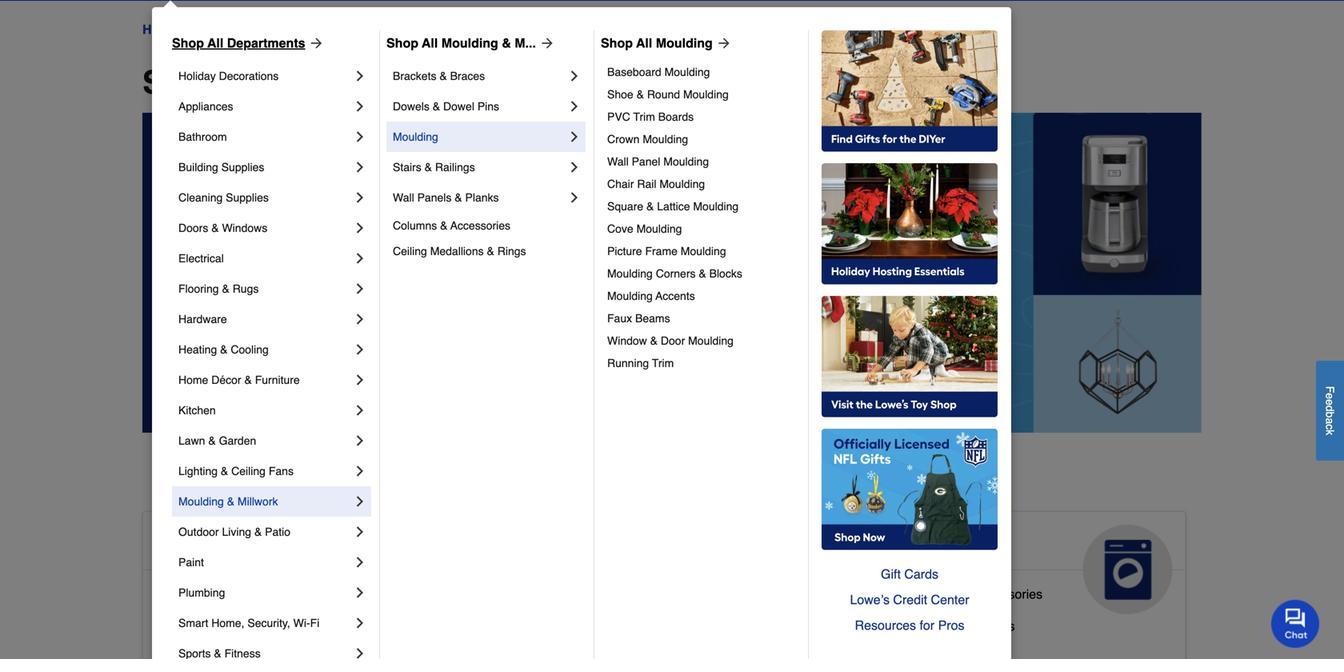 Task type: locate. For each thing, give the bounding box(es) containing it.
home for home décor & furniture
[[179, 374, 208, 387]]

& inside animal & pet care
[[594, 531, 610, 557]]

appliances
[[179, 100, 233, 113], [869, 531, 989, 557]]

& left the patio
[[254, 526, 262, 539]]

supplies for livestock supplies
[[570, 613, 619, 628]]

moulding inside "link"
[[681, 245, 727, 258]]

holiday hosting essentials. image
[[822, 163, 998, 285]]

b
[[1324, 412, 1337, 418]]

accessible home link
[[143, 512, 473, 615]]

3 shop from the left
[[601, 36, 633, 50]]

0 horizontal spatial ceiling
[[231, 465, 266, 478]]

home inside 'home décor & furniture' link
[[179, 374, 208, 387]]

arrow right image
[[713, 35, 732, 51]]

lowe's
[[850, 593, 890, 608]]

wall panels & planks link
[[393, 183, 567, 213]]

1 vertical spatial furniture
[[634, 645, 686, 660]]

columns & accessories
[[393, 219, 511, 232]]

moulding up wall panel moulding
[[643, 133, 689, 146]]

building supplies
[[179, 161, 264, 174]]

1 vertical spatial accessible
[[156, 587, 217, 602]]

& right doors
[[212, 222, 219, 235]]

moulding down picture
[[608, 267, 653, 280]]

bathroom link
[[179, 122, 352, 152]]

panels
[[418, 191, 452, 204]]

accessible for accessible bedroom
[[156, 619, 217, 634]]

& right animal
[[594, 531, 610, 557]]

supplies for cleaning supplies
[[226, 191, 269, 204]]

departments for shop
[[227, 36, 305, 50]]

picture
[[608, 245, 642, 258]]

accessible for accessible bathroom
[[156, 587, 217, 602]]

0 vertical spatial supplies
[[221, 161, 264, 174]]

chevron right image for cleaning supplies
[[352, 190, 368, 206]]

chevron right image for moulding & millwork
[[352, 494, 368, 510]]

e up 'b' in the right of the page
[[1324, 399, 1337, 406]]

departments link
[[192, 20, 265, 39]]

security,
[[248, 617, 290, 630]]

arrow right image for shop all departments
[[305, 35, 325, 51]]

all up brackets & braces
[[422, 36, 438, 50]]

chevron right image
[[352, 68, 368, 84], [567, 68, 583, 84], [352, 98, 368, 114], [567, 98, 583, 114], [352, 129, 368, 145], [352, 159, 368, 175], [567, 159, 583, 175], [352, 251, 368, 267], [352, 281, 368, 297], [352, 372, 368, 388], [352, 433, 368, 449], [352, 463, 368, 479], [352, 524, 368, 540], [352, 555, 368, 571], [352, 616, 368, 632]]

wall for wall panel moulding
[[608, 155, 629, 168]]

window & door moulding
[[608, 335, 734, 347]]

window
[[608, 335, 647, 347]]

corners
[[656, 267, 696, 280]]

chevron right image for outdoor living & patio
[[352, 524, 368, 540]]

moulding accents
[[608, 290, 695, 303]]

3 accessible from the top
[[156, 619, 217, 634]]

moulding corners & blocks
[[608, 267, 743, 280]]

shop all departments
[[142, 64, 476, 101]]

pros
[[939, 618, 965, 633]]

arrow right image inside shop all moulding & m... link
[[536, 35, 555, 51]]

2 vertical spatial accessible
[[156, 619, 217, 634]]

moulding up lattice
[[660, 178, 705, 191]]

ceiling
[[393, 245, 427, 258], [231, 465, 266, 478]]

1 shop from the left
[[172, 36, 204, 50]]

stairs & railings
[[393, 161, 475, 174]]

2 horizontal spatial shop
[[601, 36, 633, 50]]

accessories
[[451, 219, 511, 232], [974, 587, 1043, 602]]

cleaning supplies
[[179, 191, 269, 204]]

0 horizontal spatial arrow right image
[[305, 35, 325, 51]]

accessories up chillers
[[974, 587, 1043, 602]]

shoe
[[608, 88, 634, 101]]

home link
[[142, 20, 178, 39]]

1 vertical spatial wall
[[393, 191, 414, 204]]

e up d
[[1324, 393, 1337, 399]]

& up moulding accents link
[[699, 267, 707, 280]]

frame
[[646, 245, 678, 258]]

c
[[1324, 424, 1337, 430]]

arrow right image inside shop all departments link
[[305, 35, 325, 51]]

0 horizontal spatial wall
[[393, 191, 414, 204]]

chevron right image for electrical
[[352, 251, 368, 267]]

1 vertical spatial supplies
[[226, 191, 269, 204]]

accessible home
[[156, 531, 342, 557]]

shop all departments link
[[172, 34, 325, 53]]

2 shop from the left
[[387, 36, 419, 50]]

1 horizontal spatial furniture
[[634, 645, 686, 660]]

0 horizontal spatial pet
[[513, 645, 532, 660]]

0 vertical spatial appliances link
[[179, 91, 352, 122]]

1 horizontal spatial pet
[[616, 531, 651, 557]]

wall for wall panels & planks
[[393, 191, 414, 204]]

0 horizontal spatial home
[[142, 22, 178, 37]]

pvc trim boards link
[[608, 106, 797, 128]]

1 horizontal spatial accessories
[[974, 587, 1043, 602]]

appliances down holiday on the top left
[[179, 100, 233, 113]]

& left braces
[[440, 70, 447, 82]]

accessories up ceiling medallions & rings link at the top of page
[[451, 219, 511, 232]]

moulding up shoe & round moulding link
[[665, 66, 710, 78]]

1 vertical spatial appliances
[[869, 531, 989, 557]]

all up holiday decorations
[[207, 36, 224, 50]]

1 vertical spatial ceiling
[[231, 465, 266, 478]]

0 vertical spatial furniture
[[255, 374, 300, 387]]

square & lattice moulding link
[[608, 195, 797, 218]]

all for shop all departments
[[231, 64, 271, 101]]

chevron right image for brackets & braces
[[567, 68, 583, 84]]

chevron right image for hardware
[[352, 311, 368, 327]]

supplies up the windows
[[226, 191, 269, 204]]

2 accessible from the top
[[156, 587, 217, 602]]

appliances link up chillers
[[857, 512, 1186, 615]]

stairs & railings link
[[393, 152, 567, 183]]

accents
[[656, 290, 695, 303]]

supplies up cleaning supplies
[[221, 161, 264, 174]]

trim down window & door moulding
[[652, 357, 674, 370]]

& inside 'link'
[[699, 267, 707, 280]]

1 horizontal spatial appliances link
[[857, 512, 1186, 615]]

supplies
[[221, 161, 264, 174], [226, 191, 269, 204], [570, 613, 619, 628]]

lowe's credit center link
[[822, 588, 998, 613]]

millwork
[[238, 495, 278, 508]]

trim up crown moulding on the top of page
[[634, 110, 656, 123]]

living
[[222, 526, 251, 539]]

furniture up the kitchen link
[[255, 374, 300, 387]]

1 horizontal spatial wall
[[608, 155, 629, 168]]

shop all moulding & m...
[[387, 36, 536, 50]]

shop all moulding
[[601, 36, 713, 50]]

m...
[[515, 36, 536, 50]]

arrow right image
[[305, 35, 325, 51], [536, 35, 555, 51]]

shop up brackets
[[387, 36, 419, 50]]

wall
[[608, 155, 629, 168], [393, 191, 414, 204]]

0 vertical spatial bathroom
[[179, 130, 227, 143]]

appliances image
[[1084, 525, 1173, 615]]

shop up holiday on the top left
[[172, 36, 204, 50]]

&
[[502, 36, 511, 50], [440, 70, 447, 82], [637, 88, 644, 101], [433, 100, 440, 113], [425, 161, 432, 174], [455, 191, 462, 204], [647, 200, 654, 213], [440, 219, 448, 232], [212, 222, 219, 235], [487, 245, 495, 258], [699, 267, 707, 280], [222, 283, 230, 295], [651, 335, 658, 347], [220, 343, 228, 356], [245, 374, 252, 387], [208, 435, 216, 447], [221, 465, 228, 478], [227, 495, 235, 508], [254, 526, 262, 539], [594, 531, 610, 557], [963, 587, 971, 602], [928, 619, 936, 634], [622, 645, 631, 660]]

f e e d b a c k
[[1324, 386, 1337, 435]]

parts
[[929, 587, 959, 602]]

1 accessible from the top
[[156, 531, 273, 557]]

1 vertical spatial pet
[[513, 645, 532, 660]]

departments
[[192, 22, 265, 37], [227, 36, 305, 50], [280, 64, 476, 101]]

a
[[1324, 418, 1337, 424]]

wine
[[940, 619, 969, 634]]

moulding up "outdoor"
[[179, 495, 224, 508]]

outdoor
[[179, 526, 219, 539]]

care
[[513, 557, 563, 583]]

ceiling down columns
[[393, 245, 427, 258]]

rings
[[498, 245, 526, 258]]

wall up columns
[[393, 191, 414, 204]]

chevron right image for home décor & furniture
[[352, 372, 368, 388]]

moulding up chair rail moulding link
[[664, 155, 709, 168]]

chevron right image
[[567, 129, 583, 145], [352, 190, 368, 206], [567, 190, 583, 206], [352, 220, 368, 236], [352, 311, 368, 327], [352, 342, 368, 358], [352, 403, 368, 419], [352, 494, 368, 510], [352, 585, 368, 601], [352, 646, 368, 660]]

1 horizontal spatial home
[[179, 374, 208, 387]]

& right lawn on the bottom of the page
[[208, 435, 216, 447]]

medallions
[[430, 245, 484, 258]]

0 vertical spatial pet
[[616, 531, 651, 557]]

1 vertical spatial bathroom
[[221, 587, 276, 602]]

appliances link down 'decorations'
[[179, 91, 352, 122]]

shop up baseboard
[[601, 36, 633, 50]]

1 horizontal spatial appliances
[[869, 531, 989, 557]]

0 vertical spatial accessories
[[451, 219, 511, 232]]

appliances up cards
[[869, 531, 989, 557]]

arrow right image up brackets & braces link in the top of the page
[[536, 35, 555, 51]]

0 vertical spatial home
[[142, 22, 178, 37]]

picture frame moulding link
[[608, 240, 797, 263]]

arrow right image up shop all departments
[[305, 35, 325, 51]]

bathroom up smart home, security, wi-fi
[[221, 587, 276, 602]]

furniture right the houses,
[[634, 645, 686, 660]]

chat invite button image
[[1272, 600, 1321, 648]]

chevron right image for doors & windows
[[352, 220, 368, 236]]

2 e from the top
[[1324, 399, 1337, 406]]

cove moulding
[[608, 223, 682, 235]]

& right "shoe"
[[637, 88, 644, 101]]

2 arrow right image from the left
[[536, 35, 555, 51]]

enjoy savings year-round. no matter what you're shopping for, find what you need at a great price. image
[[142, 113, 1202, 433]]

f
[[1324, 386, 1337, 393]]

& down rail
[[647, 200, 654, 213]]

moulding & millwork link
[[179, 487, 352, 517]]

2 vertical spatial home
[[279, 531, 342, 557]]

center
[[931, 593, 970, 608]]

home inside accessible home link
[[279, 531, 342, 557]]

moulding up frame
[[637, 223, 682, 235]]

1 vertical spatial home
[[179, 374, 208, 387]]

wall panel moulding link
[[608, 150, 797, 173]]

moulding down cove moulding link
[[681, 245, 727, 258]]

0 vertical spatial trim
[[634, 110, 656, 123]]

all
[[207, 36, 224, 50], [422, 36, 438, 50], [636, 36, 653, 50], [231, 64, 271, 101]]

0 horizontal spatial appliances
[[179, 100, 233, 113]]

moulding up braces
[[442, 36, 499, 50]]

1 arrow right image from the left
[[305, 35, 325, 51]]

chevron right image for lighting & ceiling fans
[[352, 463, 368, 479]]

& left "m..."
[[502, 36, 511, 50]]

supplies for building supplies
[[221, 161, 264, 174]]

moulding down faux beams link
[[689, 335, 734, 347]]

2 vertical spatial supplies
[[570, 613, 619, 628]]

beverage & wine chillers
[[869, 619, 1015, 634]]

1 horizontal spatial shop
[[387, 36, 419, 50]]

gift cards link
[[822, 562, 998, 588]]

1 horizontal spatial ceiling
[[393, 245, 427, 258]]

ceiling up millwork
[[231, 465, 266, 478]]

visit the lowe's toy shop. image
[[822, 296, 998, 418]]

faux beams
[[608, 312, 670, 325]]

beverage
[[869, 619, 924, 634]]

& right the parts
[[963, 587, 971, 602]]

0 horizontal spatial appliances link
[[179, 91, 352, 122]]

2 horizontal spatial home
[[279, 531, 342, 557]]

departments for shop
[[280, 64, 476, 101]]

outdoor living & patio
[[179, 526, 291, 539]]

all up baseboard
[[636, 36, 653, 50]]

furniture inside 'home décor & furniture' link
[[255, 374, 300, 387]]

supplies up pet beds, houses, & furniture link
[[570, 613, 619, 628]]

furniture inside pet beds, houses, & furniture link
[[634, 645, 686, 660]]

shoe & round moulding
[[608, 88, 729, 101]]

décor
[[212, 374, 241, 387]]

livestock supplies link
[[513, 609, 619, 641]]

for
[[920, 618, 935, 633]]

chair rail moulding
[[608, 178, 705, 191]]

bathroom up building
[[179, 130, 227, 143]]

None search field
[[506, 0, 943, 3]]

accessible bathroom
[[156, 587, 276, 602]]

& left dowel
[[433, 100, 440, 113]]

0 vertical spatial accessible
[[156, 531, 273, 557]]

chevron right image for heating & cooling
[[352, 342, 368, 358]]

& left rugs
[[222, 283, 230, 295]]

appliance parts & accessories
[[869, 587, 1043, 602]]

0 horizontal spatial furniture
[[255, 374, 300, 387]]

shop all departments
[[172, 36, 305, 50]]

heating & cooling
[[179, 343, 269, 356]]

panel
[[632, 155, 661, 168]]

0 vertical spatial wall
[[608, 155, 629, 168]]

& right décor
[[245, 374, 252, 387]]

smart home, security, wi-fi
[[179, 617, 320, 630]]

outdoor living & patio link
[[179, 517, 352, 548]]

appliance parts & accessories link
[[869, 583, 1043, 616]]

1 horizontal spatial arrow right image
[[536, 35, 555, 51]]

all for shop all moulding
[[636, 36, 653, 50]]

moulding corners & blocks link
[[608, 263, 797, 285]]

trim for running
[[652, 357, 674, 370]]

cleaning supplies link
[[179, 183, 352, 213]]

wall up chair
[[608, 155, 629, 168]]

pet inside animal & pet care
[[616, 531, 651, 557]]

credit
[[894, 593, 928, 608]]

accessible
[[156, 531, 273, 557], [156, 587, 217, 602], [156, 619, 217, 634]]

1 vertical spatial trim
[[652, 357, 674, 370]]

all down shop all departments link
[[231, 64, 271, 101]]

0 horizontal spatial shop
[[172, 36, 204, 50]]



Task type: describe. For each thing, give the bounding box(es) containing it.
0 vertical spatial appliances
[[179, 100, 233, 113]]

1 e from the top
[[1324, 393, 1337, 399]]

decorations
[[219, 70, 279, 82]]

home décor & furniture link
[[179, 365, 352, 395]]

& right the houses,
[[622, 645, 631, 660]]

beams
[[636, 312, 670, 325]]

pvc
[[608, 110, 631, 123]]

braces
[[450, 70, 485, 82]]

chevron right image for appliances
[[352, 98, 368, 114]]

shop all moulding & m... link
[[387, 34, 555, 53]]

doors
[[179, 222, 208, 235]]

pet beds, houses, & furniture link
[[513, 641, 686, 660]]

baseboard
[[608, 66, 662, 78]]

shop for shop all moulding & m...
[[387, 36, 419, 50]]

chevron right image for holiday decorations
[[352, 68, 368, 84]]

chevron right image for wall panels & planks
[[567, 190, 583, 206]]

running trim
[[608, 357, 674, 370]]

find gifts for the diyer. image
[[822, 30, 998, 152]]

accessible home image
[[370, 525, 460, 615]]

animal
[[513, 531, 587, 557]]

animal & pet care image
[[727, 525, 817, 615]]

chevron right image for kitchen
[[352, 403, 368, 419]]

all for shop all departments
[[207, 36, 224, 50]]

baseboard moulding link
[[608, 61, 797, 83]]

patio
[[265, 526, 291, 539]]

chevron right image for building supplies
[[352, 159, 368, 175]]

pvc trim boards
[[608, 110, 694, 123]]

brackets
[[393, 70, 437, 82]]

ceiling medallions & rings
[[393, 245, 526, 258]]

chevron right image for plumbing
[[352, 585, 368, 601]]

chevron right image for smart home, security, wi-fi
[[352, 616, 368, 632]]

shop for shop all moulding
[[601, 36, 633, 50]]

appliance
[[869, 587, 926, 602]]

lowe's credit center
[[850, 593, 970, 608]]

accessible bedroom link
[[156, 616, 273, 648]]

arrow right image for shop all moulding & m...
[[536, 35, 555, 51]]

bedroom
[[221, 619, 273, 634]]

moulding inside 'link'
[[608, 267, 653, 280]]

cleaning
[[179, 191, 223, 204]]

chevron right image for stairs & railings
[[567, 159, 583, 175]]

ceiling medallions & rings link
[[393, 239, 583, 264]]

& down wall panels & planks
[[440, 219, 448, 232]]

wi-
[[294, 617, 310, 630]]

lawn & garden
[[179, 435, 256, 447]]

moulding up faux beams at the left of the page
[[608, 290, 653, 303]]

dowel
[[443, 100, 475, 113]]

moulding down chair rail moulding link
[[694, 200, 739, 213]]

cove
[[608, 223, 634, 235]]

0 horizontal spatial accessories
[[451, 219, 511, 232]]

electrical link
[[179, 243, 352, 274]]

rugs
[[233, 283, 259, 295]]

resources for pros
[[855, 618, 965, 633]]

chevron right image for moulding
[[567, 129, 583, 145]]

moulding down baseboard moulding link
[[684, 88, 729, 101]]

& left millwork
[[227, 495, 235, 508]]

crown moulding link
[[608, 128, 797, 150]]

heating
[[179, 343, 217, 356]]

crown
[[608, 133, 640, 146]]

officially licensed n f l gifts. shop now. image
[[822, 429, 998, 551]]

f e e d b a c k button
[[1317, 361, 1345, 461]]

brackets & braces
[[393, 70, 485, 82]]

chevron right image for paint
[[352, 555, 368, 571]]

animal & pet care
[[513, 531, 651, 583]]

fans
[[269, 465, 294, 478]]

hardware
[[179, 313, 227, 326]]

cooling
[[231, 343, 269, 356]]

moulding link
[[393, 122, 567, 152]]

home,
[[212, 617, 245, 630]]

k
[[1324, 430, 1337, 435]]

livestock
[[513, 613, 566, 628]]

& left door
[[651, 335, 658, 347]]

home décor & furniture
[[179, 374, 300, 387]]

dowels & dowel pins
[[393, 100, 500, 113]]

flooring & rugs link
[[179, 274, 352, 304]]

paint link
[[179, 548, 352, 578]]

holiday decorations
[[179, 70, 279, 82]]

chillers
[[973, 619, 1015, 634]]

shop for shop all departments
[[172, 36, 204, 50]]

moulding down dowels
[[393, 130, 439, 143]]

beverage & wine chillers link
[[869, 616, 1015, 648]]

shoe & round moulding link
[[608, 83, 797, 106]]

accessible bedroom
[[156, 619, 273, 634]]

square & lattice moulding
[[608, 200, 739, 213]]

lattice
[[657, 200, 690, 213]]

chevron right image for flooring & rugs
[[352, 281, 368, 297]]

smart home, security, wi-fi link
[[179, 608, 352, 639]]

plumbing link
[[179, 578, 352, 608]]

& right stairs
[[425, 161, 432, 174]]

trim for pvc
[[634, 110, 656, 123]]

wall panels & planks
[[393, 191, 499, 204]]

chevron right image for dowels & dowel pins
[[567, 98, 583, 114]]

electrical
[[179, 252, 224, 265]]

hardware link
[[179, 304, 352, 335]]

& left rings
[[487, 245, 495, 258]]

moulding up baseboard moulding link
[[656, 36, 713, 50]]

crown moulding
[[608, 133, 689, 146]]

& left pros
[[928, 619, 936, 634]]

planks
[[465, 191, 499, 204]]

& right lighting
[[221, 465, 228, 478]]

shop all moulding link
[[601, 34, 732, 53]]

& inside "link"
[[222, 283, 230, 295]]

picture frame moulding
[[608, 245, 727, 258]]

gift cards
[[881, 567, 939, 582]]

1 vertical spatial appliances link
[[857, 512, 1186, 615]]

faux
[[608, 312, 632, 325]]

boards
[[659, 110, 694, 123]]

doors & windows link
[[179, 213, 352, 243]]

0 vertical spatial ceiling
[[393, 245, 427, 258]]

lawn & garden link
[[179, 426, 352, 456]]

accessible for accessible home
[[156, 531, 273, 557]]

& left planks
[[455, 191, 462, 204]]

1 vertical spatial accessories
[[974, 587, 1043, 602]]

chair rail moulding link
[[608, 173, 797, 195]]

lighting & ceiling fans
[[179, 465, 294, 478]]

resources
[[855, 618, 917, 633]]

holiday
[[179, 70, 216, 82]]

shop
[[142, 64, 223, 101]]

chevron right image for lawn & garden
[[352, 433, 368, 449]]

all for shop all moulding & m...
[[422, 36, 438, 50]]

& left "cooling" at bottom left
[[220, 343, 228, 356]]

dowels
[[393, 100, 430, 113]]

kitchen
[[179, 404, 216, 417]]

railings
[[435, 161, 475, 174]]

home for home
[[142, 22, 178, 37]]

square
[[608, 200, 644, 213]]

door
[[661, 335, 685, 347]]

chair
[[608, 178, 634, 191]]

window & door moulding link
[[608, 330, 797, 352]]

chevron right image for bathroom
[[352, 129, 368, 145]]

lighting & ceiling fans link
[[179, 456, 352, 487]]



Task type: vqa. For each thing, say whether or not it's contained in the screenshot.
truck filled icon
no



